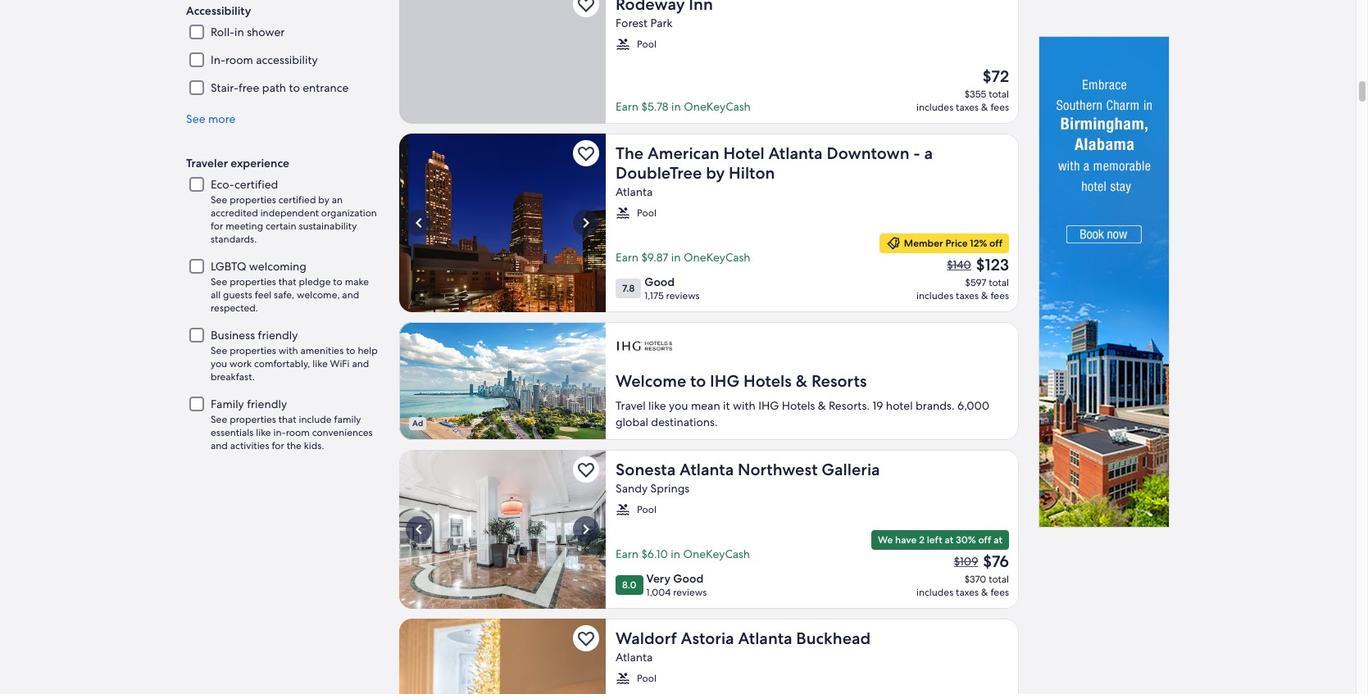 Task type: describe. For each thing, give the bounding box(es) containing it.
all
[[211, 289, 221, 302]]

accredited
[[211, 207, 258, 220]]

price
[[946, 237, 968, 250]]

-
[[914, 143, 921, 164]]

to inside lgbtq welcoming see properties that pledge to make all guests feel safe, welcome, and respected.
[[333, 276, 343, 289]]

see left more
[[186, 112, 205, 126]]

business friendly see properties with amenities to help you work comfortably, like wifi and breakfast.
[[211, 328, 378, 384]]

in left shower
[[234, 25, 244, 39]]

guests
[[223, 289, 252, 302]]

atlanta right astoria
[[738, 628, 793, 649]]

traveler
[[186, 156, 228, 171]]

small image for waldorf astoria atlanta buckhead
[[616, 672, 631, 686]]

$6.10
[[642, 547, 668, 562]]

0 vertical spatial off
[[990, 237, 1003, 250]]

off inside we have 2 left at 30% off at $109 $76 $370 total includes taxes & fees
[[979, 534, 992, 547]]

business
[[211, 328, 255, 343]]

waldorf astoria atlanta buckhead atlanta
[[616, 628, 871, 665]]

for inside family friendly see properties that include family essentials like in-room conveniences and activities for the kids.
[[272, 440, 284, 453]]

$140 button
[[946, 257, 973, 272]]

welcoming
[[249, 259, 307, 274]]

pool for sonesta
[[637, 503, 657, 517]]

shower
[[247, 25, 285, 39]]

fees inside we have 2 left at 30% off at $109 $76 $370 total includes taxes & fees
[[991, 586, 1009, 599]]

it
[[723, 398, 730, 413]]

6,000
[[958, 398, 990, 413]]

astoria
[[681, 628, 734, 649]]

respected.
[[211, 302, 258, 315]]

30%
[[956, 534, 976, 547]]

earn $5.78 in onekeycash
[[616, 99, 751, 114]]

Save Sonesta Atlanta Northwest Galleria to a trip checkbox
[[573, 457, 599, 483]]

onekeycash for american
[[684, 250, 751, 265]]

roll-
[[211, 25, 235, 39]]

advertisement image
[[399, 322, 606, 440]]

independent
[[260, 207, 319, 220]]

the
[[616, 143, 644, 164]]

good 1,175 reviews
[[645, 275, 700, 303]]

pool for the
[[637, 207, 657, 220]]

sonesta
[[616, 459, 676, 480]]

mean
[[691, 398, 720, 413]]

family
[[334, 413, 361, 426]]

path
[[262, 80, 286, 95]]

onekeycash for atlanta
[[683, 547, 750, 562]]

feel
[[255, 289, 272, 302]]

and for friendly
[[352, 358, 369, 371]]

atlanta down doubletree
[[616, 184, 653, 199]]

free
[[239, 80, 259, 95]]

experience
[[231, 156, 289, 171]]

lgbtq welcoming see properties that pledge to make all guests feel safe, welcome, and respected.
[[211, 259, 369, 315]]

essentials
[[211, 426, 254, 440]]

travel
[[616, 398, 646, 413]]

taxes inside $140 $123 $597 total includes taxes & fees
[[956, 289, 979, 303]]

hotel
[[886, 398, 913, 413]]

to inside "welcome to ihg hotels & resorts travel like you mean it with ihg hotels & resorts. 19 hotel brands. 6,000 global destinations."
[[690, 371, 706, 392]]

see for family friendly
[[211, 413, 227, 426]]

member
[[904, 237, 943, 250]]

see for lgbtq welcoming
[[211, 276, 227, 289]]

entrance
[[303, 80, 349, 95]]

1 vertical spatial certified
[[279, 194, 316, 207]]

welcome to ihg hotels & resorts travel like you mean it with ihg hotels & resorts. 19 hotel brands. 6,000 global destinations.
[[616, 371, 990, 430]]

friendly for family friendly
[[247, 397, 287, 412]]

doubletree
[[616, 162, 702, 184]]

atlanta down waldorf
[[616, 650, 653, 665]]

& inside $72 $355 total includes taxes & fees
[[981, 101, 988, 114]]

properties for lgbtq
[[230, 276, 276, 289]]

that for friendly
[[279, 413, 296, 426]]

like inside business friendly see properties with amenities to help you work comfortably, like wifi and breakfast.
[[313, 358, 328, 371]]

fees inside $140 $123 $597 total includes taxes & fees
[[991, 289, 1009, 303]]

breakfast.
[[211, 371, 255, 384]]

1 pool from the top
[[637, 38, 657, 51]]

show next image for sonesta atlanta northwest galleria image
[[576, 520, 596, 540]]

see more
[[186, 112, 236, 126]]

to right path
[[289, 80, 300, 95]]

good inside 'very good 1,004 reviews'
[[673, 571, 704, 586]]

that for welcoming
[[279, 276, 296, 289]]

traveler experience
[[186, 156, 289, 171]]

$72
[[983, 66, 1009, 87]]

comfortably,
[[254, 358, 310, 371]]

northwest
[[738, 459, 818, 480]]

to inside business friendly see properties with amenities to help you work comfortably, like wifi and breakfast.
[[346, 344, 355, 358]]

$9.87
[[642, 250, 669, 265]]

downtown
[[827, 143, 910, 164]]

in for earn $6.10 in onekeycash
[[671, 547, 681, 562]]

& inside we have 2 left at 30% off at $109 $76 $370 total includes taxes & fees
[[981, 586, 988, 599]]

room inside family friendly see properties that include family essentials like in-room conveniences and activities for the kids.
[[286, 426, 310, 440]]

1 earn from the top
[[616, 99, 639, 114]]

total inside $140 $123 $597 total includes taxes & fees
[[989, 276, 1009, 289]]

sandy
[[616, 481, 648, 496]]

safe,
[[274, 289, 294, 302]]

small image for the american hotel atlanta downtown - a doubletree by hilton
[[616, 206, 631, 221]]

properties for eco-
[[230, 194, 276, 207]]

small image for sonesta atlanta northwest galleria
[[616, 503, 631, 517]]

includes inside $140 $123 $597 total includes taxes & fees
[[917, 289, 954, 303]]

see for eco-certified
[[211, 194, 227, 207]]

1,004
[[647, 586, 671, 599]]

resorts
[[812, 371, 867, 392]]

by inside eco-certified see properties certified by an accredited independent organization for meeting certain sustainability standards.
[[318, 194, 329, 207]]

total inside $72 $355 total includes taxes & fees
[[989, 88, 1009, 101]]

show previous image for sonesta atlanta northwest galleria image
[[409, 520, 429, 540]]

we have 2 left at 30% off at $109 $76 $370 total includes taxes & fees
[[878, 534, 1009, 599]]

stair-free path to entrance
[[211, 80, 349, 95]]

view from property image
[[399, 134, 606, 312]]

and inside family friendly see properties that include family essentials like in-room conveniences and activities for the kids.
[[211, 440, 228, 453]]

with inside business friendly see properties with amenities to help you work comfortably, like wifi and breakfast.
[[279, 344, 298, 358]]

0 vertical spatial onekeycash
[[684, 99, 751, 114]]

$140
[[947, 257, 971, 272]]

0 vertical spatial hotels
[[744, 371, 792, 392]]

& left resorts
[[796, 371, 808, 392]]

left
[[927, 534, 943, 547]]

forest park
[[616, 16, 673, 30]]

amenities
[[300, 344, 344, 358]]

member price 12% off
[[904, 237, 1003, 250]]

friendly for business friendly
[[258, 328, 298, 343]]

forest
[[616, 16, 648, 30]]

conveniences
[[312, 426, 373, 440]]

brands.
[[916, 398, 955, 413]]

by inside the american hotel atlanta downtown - a doubletree by hilton atlanta
[[706, 162, 725, 184]]

have
[[895, 534, 917, 547]]



Task type: locate. For each thing, give the bounding box(es) containing it.
properties inside family friendly see properties that include family essentials like in-room conveniences and activities for the kids.
[[230, 413, 276, 426]]

the
[[287, 440, 302, 453]]

pool down doubletree
[[637, 207, 657, 220]]

0 vertical spatial with
[[279, 344, 298, 358]]

properties inside eco-certified see properties certified by an accredited independent organization for meeting certain sustainability standards.
[[230, 194, 276, 207]]

reviews inside 'very good 1,004 reviews'
[[673, 586, 707, 599]]

sustainability
[[299, 220, 357, 233]]

1 vertical spatial for
[[272, 440, 284, 453]]

and right welcome,
[[342, 289, 359, 302]]

includes left $370
[[917, 586, 954, 599]]

in for earn $5.78 in onekeycash
[[672, 99, 681, 114]]

reviews right 1,004
[[673, 586, 707, 599]]

0 horizontal spatial by
[[318, 194, 329, 207]]

1 taxes from the top
[[956, 101, 979, 114]]

1 vertical spatial includes
[[917, 289, 954, 303]]

pool down the sandy
[[637, 503, 657, 517]]

for inside eco-certified see properties certified by an accredited independent organization for meeting certain sustainability standards.
[[211, 220, 223, 233]]

in right $6.10
[[671, 547, 681, 562]]

certified up certain at top
[[279, 194, 316, 207]]

properties for business
[[230, 344, 276, 358]]

$370
[[965, 573, 987, 586]]

to up mean
[[690, 371, 706, 392]]

1 vertical spatial hotels
[[782, 398, 815, 413]]

properties down business in the left of the page
[[230, 344, 276, 358]]

2 vertical spatial earn
[[616, 547, 639, 562]]

onekeycash up the hotel
[[684, 99, 751, 114]]

0 vertical spatial reviews
[[666, 289, 700, 303]]

1 properties from the top
[[230, 194, 276, 207]]

3 pool from the top
[[637, 503, 657, 517]]

hotel
[[723, 143, 765, 164]]

0 vertical spatial like
[[313, 358, 328, 371]]

0 vertical spatial ihg
[[710, 371, 740, 392]]

earn for the american hotel atlanta downtown - a doubletree by hilton
[[616, 250, 639, 265]]

1 vertical spatial with
[[733, 398, 756, 413]]

1 that from the top
[[279, 276, 296, 289]]

total
[[989, 88, 1009, 101], [989, 276, 1009, 289], [989, 573, 1009, 586]]

a
[[925, 143, 933, 164]]

total inside we have 2 left at 30% off at $109 $76 $370 total includes taxes & fees
[[989, 573, 1009, 586]]

2 at from the left
[[994, 534, 1003, 547]]

earn left $6.10
[[616, 547, 639, 562]]

3 fees from the top
[[991, 586, 1009, 599]]

&
[[981, 101, 988, 114], [981, 289, 988, 303], [796, 371, 808, 392], [818, 398, 826, 413], [981, 586, 988, 599]]

1 horizontal spatial at
[[994, 534, 1003, 547]]

like down welcome
[[649, 398, 666, 413]]

3 total from the top
[[989, 573, 1009, 586]]

show next image for the american hotel atlanta downtown - a doubletree by hilton image
[[576, 213, 596, 233]]

3 taxes from the top
[[956, 586, 979, 599]]

$109 button
[[953, 554, 980, 569]]

that inside lgbtq welcoming see properties that pledge to make all guests feel safe, welcome, and respected.
[[279, 276, 296, 289]]

you up destinations.
[[669, 398, 688, 413]]

$76
[[983, 551, 1009, 572]]

like left in-
[[256, 426, 271, 440]]

1 vertical spatial taxes
[[956, 289, 979, 303]]

good down earn $6.10 in onekeycash
[[673, 571, 704, 586]]

and inside lgbtq welcoming see properties that pledge to make all guests feel safe, welcome, and respected.
[[342, 289, 359, 302]]

american
[[648, 143, 720, 164]]

1 horizontal spatial like
[[313, 358, 328, 371]]

1 at from the left
[[945, 534, 954, 547]]

0 horizontal spatial ihg
[[710, 371, 740, 392]]

include
[[299, 413, 332, 426]]

at right the left
[[945, 534, 954, 547]]

you left the work
[[211, 358, 227, 371]]

1 horizontal spatial room
[[286, 426, 310, 440]]

and inside business friendly see properties with amenities to help you work comfortably, like wifi and breakfast.
[[352, 358, 369, 371]]

0 vertical spatial and
[[342, 289, 359, 302]]

pledge
[[299, 276, 331, 289]]

small image right show next image for the american hotel atlanta downtown - a doubletree by hilton
[[616, 206, 631, 221]]

certified down experience at the top left of the page
[[235, 177, 278, 192]]

$355
[[965, 88, 987, 101]]

lgbtq
[[211, 259, 246, 274]]

0 horizontal spatial small image
[[616, 37, 631, 52]]

with right it
[[733, 398, 756, 413]]

family
[[211, 397, 244, 412]]

hotels left resorts
[[744, 371, 792, 392]]

Save The American Hotel Atlanta Downtown - a DoubleTree by Hilton to a trip checkbox
[[573, 140, 599, 166]]

2 includes from the top
[[917, 289, 954, 303]]

galleria
[[822, 459, 880, 480]]

2 earn from the top
[[616, 250, 639, 265]]

and left activities
[[211, 440, 228, 453]]

2 taxes from the top
[[956, 289, 979, 303]]

like inside family friendly see properties that include family essentials like in-room conveniences and activities for the kids.
[[256, 426, 271, 440]]

eco-certified see properties certified by an accredited independent organization for meeting certain sustainability standards.
[[211, 177, 377, 246]]

19
[[873, 398, 883, 413]]

you inside business friendly see properties with amenities to help you work comfortably, like wifi and breakfast.
[[211, 358, 227, 371]]

earn left $9.87
[[616, 250, 639, 265]]

like left 'wifi'
[[313, 358, 328, 371]]

& inside $140 $123 $597 total includes taxes & fees
[[981, 289, 988, 303]]

see down lgbtq
[[211, 276, 227, 289]]

small image left member
[[886, 236, 901, 251]]

hotels down resorts
[[782, 398, 815, 413]]

0 vertical spatial small image
[[616, 37, 631, 52]]

0 vertical spatial room
[[225, 53, 253, 67]]

fees right $597 at the top right of page
[[991, 289, 1009, 303]]

$109
[[954, 554, 978, 569]]

small image for member price 12% off
[[886, 236, 901, 251]]

buckhead
[[796, 628, 871, 649]]

that
[[279, 276, 296, 289], [279, 413, 296, 426]]

0 vertical spatial you
[[211, 358, 227, 371]]

fees
[[991, 101, 1009, 114], [991, 289, 1009, 303], [991, 586, 1009, 599]]

for left meeting
[[211, 220, 223, 233]]

12%
[[970, 237, 987, 250]]

that inside family friendly see properties that include family essentials like in-room conveniences and activities for the kids.
[[279, 413, 296, 426]]

1 vertical spatial small image
[[616, 503, 631, 517]]

and for welcoming
[[342, 289, 359, 302]]

2 vertical spatial and
[[211, 440, 228, 453]]

includes inside we have 2 left at 30% off at $109 $76 $370 total includes taxes & fees
[[917, 586, 954, 599]]

$72 $355 total includes taxes & fees
[[917, 66, 1009, 114]]

total down $123
[[989, 276, 1009, 289]]

Save Waldorf Astoria Atlanta Buckhead to a trip checkbox
[[573, 626, 599, 652]]

small image for pool
[[616, 37, 631, 52]]

pool
[[637, 38, 657, 51], [637, 207, 657, 220], [637, 503, 657, 517], [637, 672, 657, 685]]

2 vertical spatial small image
[[616, 672, 631, 686]]

2 vertical spatial like
[[256, 426, 271, 440]]

$597
[[966, 276, 987, 289]]

Save Rodeway Inn to a trip checkbox
[[573, 0, 599, 17]]

1 horizontal spatial with
[[733, 398, 756, 413]]

activities
[[230, 440, 269, 453]]

certain
[[266, 220, 296, 233]]

fees inside $72 $355 total includes taxes & fees
[[991, 101, 1009, 114]]

good inside good 1,175 reviews
[[645, 275, 675, 289]]

good down $9.87
[[645, 275, 675, 289]]

fees right $370
[[991, 586, 1009, 599]]

see down business in the left of the page
[[211, 344, 227, 358]]

in right $9.87
[[671, 250, 681, 265]]

1 vertical spatial like
[[649, 398, 666, 413]]

reviews inside good 1,175 reviews
[[666, 289, 700, 303]]

$123
[[976, 254, 1009, 275]]

in-room accessibility
[[211, 53, 318, 67]]

by left hilton
[[706, 162, 725, 184]]

that down welcoming
[[279, 276, 296, 289]]

includes left $355
[[917, 101, 954, 114]]

welcome
[[616, 371, 686, 392]]

like inside "welcome to ihg hotels & resorts travel like you mean it with ihg hotels & resorts. 19 hotel brands. 6,000 global destinations."
[[649, 398, 666, 413]]

and right 'wifi'
[[352, 358, 369, 371]]

lobby image
[[399, 450, 606, 609]]

hilton
[[729, 162, 775, 184]]

small image
[[616, 37, 631, 52], [886, 236, 901, 251]]

show previous image for the american hotel atlanta downtown - a doubletree by hilton image
[[409, 213, 429, 233]]

small image
[[616, 206, 631, 221], [616, 503, 631, 517], [616, 672, 631, 686]]

see
[[186, 112, 205, 126], [211, 194, 227, 207], [211, 276, 227, 289], [211, 344, 227, 358], [211, 413, 227, 426]]

friendly inside business friendly see properties with amenities to help you work comfortably, like wifi and breakfast.
[[258, 328, 298, 343]]

room
[[225, 53, 253, 67], [286, 426, 310, 440]]

earn $9.87 in onekeycash
[[616, 250, 751, 265]]

in-
[[211, 53, 225, 67]]

properties
[[230, 194, 276, 207], [230, 276, 276, 289], [230, 344, 276, 358], [230, 413, 276, 426]]

with left amenities
[[279, 344, 298, 358]]

0 vertical spatial earn
[[616, 99, 639, 114]]

very
[[647, 571, 671, 586]]

1 vertical spatial that
[[279, 413, 296, 426]]

properties up meeting
[[230, 194, 276, 207]]

earn left "$5.78"
[[616, 99, 639, 114]]

1 vertical spatial room
[[286, 426, 310, 440]]

1 vertical spatial onekeycash
[[684, 250, 751, 265]]

see more button
[[186, 112, 380, 126]]

1 small image from the top
[[616, 206, 631, 221]]

1 vertical spatial earn
[[616, 250, 639, 265]]

friendly up in-
[[247, 397, 287, 412]]

kids.
[[304, 440, 324, 453]]

the american hotel atlanta downtown - a doubletree by hilton atlanta
[[616, 143, 933, 199]]

organization
[[321, 207, 377, 220]]

1 vertical spatial fees
[[991, 289, 1009, 303]]

1 horizontal spatial small image
[[886, 236, 901, 251]]

& down $76
[[981, 586, 988, 599]]

1 total from the top
[[989, 88, 1009, 101]]

atlanta inside sonesta atlanta northwest galleria sandy springs
[[680, 459, 734, 480]]

you for business
[[211, 358, 227, 371]]

3 small image from the top
[[616, 672, 631, 686]]

& down $123
[[981, 289, 988, 303]]

1 vertical spatial off
[[979, 534, 992, 547]]

2 small image from the top
[[616, 503, 631, 517]]

& left resorts.
[[818, 398, 826, 413]]

2 total from the top
[[989, 276, 1009, 289]]

hotels
[[744, 371, 792, 392], [782, 398, 815, 413]]

1 vertical spatial friendly
[[247, 397, 287, 412]]

2 fees from the top
[[991, 289, 1009, 303]]

3 earn from the top
[[616, 547, 639, 562]]

roll-in shower
[[211, 25, 285, 39]]

taxes inside we have 2 left at 30% off at $109 $76 $370 total includes taxes & fees
[[956, 586, 979, 599]]

includes inside $72 $355 total includes taxes & fees
[[917, 101, 954, 114]]

atlanta right the hotel
[[769, 143, 823, 164]]

2 vertical spatial onekeycash
[[683, 547, 750, 562]]

7.8
[[622, 282, 635, 295]]

meeting
[[226, 220, 263, 233]]

3 properties from the top
[[230, 344, 276, 358]]

to left "make" on the left of the page
[[333, 276, 343, 289]]

includes
[[917, 101, 954, 114], [917, 289, 954, 303], [917, 586, 954, 599]]

onekeycash up good 1,175 reviews
[[684, 250, 751, 265]]

at up $76
[[994, 534, 1003, 547]]

0 vertical spatial that
[[279, 276, 296, 289]]

interior entrance image
[[399, 619, 606, 694]]

see down eco-
[[211, 194, 227, 207]]

taxes inside $72 $355 total includes taxes & fees
[[956, 101, 979, 114]]

by
[[706, 162, 725, 184], [318, 194, 329, 207]]

0 vertical spatial friendly
[[258, 328, 298, 343]]

see inside lgbtq welcoming see properties that pledge to make all guests feel safe, welcome, and respected.
[[211, 276, 227, 289]]

2 pool from the top
[[637, 207, 657, 220]]

see for business friendly
[[211, 344, 227, 358]]

2 that from the top
[[279, 413, 296, 426]]

0 horizontal spatial room
[[225, 53, 253, 67]]

accessibility
[[256, 53, 318, 67]]

0 vertical spatial includes
[[917, 101, 954, 114]]

springs
[[651, 481, 690, 496]]

you for welcome
[[669, 398, 688, 413]]

properties down lgbtq
[[230, 276, 276, 289]]

family friendly see properties that include family essentials like in-room conveniences and activities for the kids.
[[211, 397, 373, 453]]

more
[[208, 112, 236, 126]]

onekeycash up 'very good 1,004 reviews'
[[683, 547, 750, 562]]

1 vertical spatial good
[[673, 571, 704, 586]]

fees right $355
[[991, 101, 1009, 114]]

2 vertical spatial total
[[989, 573, 1009, 586]]

you inside "welcome to ihg hotels & resorts travel like you mean it with ihg hotels & resorts. 19 hotel brands. 6,000 global destinations."
[[669, 398, 688, 413]]

2 properties from the top
[[230, 276, 276, 289]]

0 horizontal spatial with
[[279, 344, 298, 358]]

standards.
[[211, 233, 257, 246]]

earn for sonesta atlanta northwest galleria
[[616, 547, 639, 562]]

$140 $123 $597 total includes taxes & fees
[[917, 254, 1009, 303]]

to left help
[[346, 344, 355, 358]]

pool down waldorf
[[637, 672, 657, 685]]

1 vertical spatial you
[[669, 398, 688, 413]]

ad
[[412, 418, 423, 429]]

pool down forest park at the top of the page
[[637, 38, 657, 51]]

2 vertical spatial fees
[[991, 586, 1009, 599]]

1 horizontal spatial for
[[272, 440, 284, 453]]

& down $72
[[981, 101, 988, 114]]

waldorf
[[616, 628, 677, 649]]

0 horizontal spatial like
[[256, 426, 271, 440]]

properties for family
[[230, 413, 276, 426]]

1 vertical spatial by
[[318, 194, 329, 207]]

properties up activities
[[230, 413, 276, 426]]

friendly inside family friendly see properties that include family essentials like in-room conveniences and activities for the kids.
[[247, 397, 287, 412]]

1 vertical spatial small image
[[886, 236, 901, 251]]

friendly up comfortably,
[[258, 328, 298, 343]]

off right 12%
[[990, 237, 1003, 250]]

in-
[[273, 426, 286, 440]]

in
[[234, 25, 244, 39], [672, 99, 681, 114], [671, 250, 681, 265], [671, 547, 681, 562]]

work
[[230, 358, 252, 371]]

0 horizontal spatial at
[[945, 534, 954, 547]]

ihg up it
[[710, 371, 740, 392]]

an
[[332, 194, 343, 207]]

0 horizontal spatial you
[[211, 358, 227, 371]]

includes down $140 button
[[917, 289, 954, 303]]

1 vertical spatial ihg
[[759, 398, 779, 413]]

small image down waldorf
[[616, 672, 631, 686]]

0 vertical spatial certified
[[235, 177, 278, 192]]

0 vertical spatial taxes
[[956, 101, 979, 114]]

park
[[650, 16, 673, 30]]

8.0
[[622, 579, 637, 592]]

resorts.
[[829, 398, 870, 413]]

sonesta atlanta northwest galleria sandy springs
[[616, 459, 880, 496]]

make
[[345, 276, 369, 289]]

0 vertical spatial small image
[[616, 206, 631, 221]]

in right "$5.78"
[[672, 99, 681, 114]]

earn
[[616, 99, 639, 114], [616, 250, 639, 265], [616, 547, 639, 562]]

atlanta up the springs
[[680, 459, 734, 480]]

reviews right the 1,175
[[666, 289, 700, 303]]

0 vertical spatial good
[[645, 275, 675, 289]]

accessibility
[[186, 3, 251, 18]]

0 vertical spatial fees
[[991, 101, 1009, 114]]

2 horizontal spatial like
[[649, 398, 666, 413]]

total down $72
[[989, 88, 1009, 101]]

0 vertical spatial total
[[989, 88, 1009, 101]]

1 includes from the top
[[917, 101, 954, 114]]

off right 30%
[[979, 534, 992, 547]]

2 vertical spatial includes
[[917, 586, 954, 599]]

small image down the sandy
[[616, 503, 631, 517]]

ihg right it
[[759, 398, 779, 413]]

3 includes from the top
[[917, 586, 954, 599]]

you
[[211, 358, 227, 371], [669, 398, 688, 413]]

1 vertical spatial reviews
[[673, 586, 707, 599]]

in for earn $9.87 in onekeycash
[[671, 250, 681, 265]]

see inside eco-certified see properties certified by an accredited independent organization for meeting certain sustainability standards.
[[211, 194, 227, 207]]

by left an
[[318, 194, 329, 207]]

see inside family friendly see properties that include family essentials like in-room conveniences and activities for the kids.
[[211, 413, 227, 426]]

see down family
[[211, 413, 227, 426]]

total down $76
[[989, 573, 1009, 586]]

properties inside lgbtq welcoming see properties that pledge to make all guests feel safe, welcome, and respected.
[[230, 276, 276, 289]]

1 vertical spatial total
[[989, 276, 1009, 289]]

we
[[878, 534, 893, 547]]

small image down forest
[[616, 37, 631, 52]]

for left the at the bottom of the page
[[272, 440, 284, 453]]

4 properties from the top
[[230, 413, 276, 426]]

global
[[616, 415, 649, 430]]

$5.78
[[642, 99, 669, 114]]

earn $6.10 in onekeycash
[[616, 547, 750, 562]]

1 fees from the top
[[991, 101, 1009, 114]]

1 vertical spatial and
[[352, 358, 369, 371]]

1 horizontal spatial ihg
[[759, 398, 779, 413]]

1 horizontal spatial by
[[706, 162, 725, 184]]

that up the at the bottom of the page
[[279, 413, 296, 426]]

1 horizontal spatial you
[[669, 398, 688, 413]]

0 vertical spatial by
[[706, 162, 725, 184]]

destinations.
[[651, 415, 718, 430]]

0 vertical spatial for
[[211, 220, 223, 233]]

see inside business friendly see properties with amenities to help you work comfortably, like wifi and breakfast.
[[211, 344, 227, 358]]

2 vertical spatial taxes
[[956, 586, 979, 599]]

stair-
[[211, 80, 239, 95]]

properties inside business friendly see properties with amenities to help you work comfortably, like wifi and breakfast.
[[230, 344, 276, 358]]

pool for waldorf
[[637, 672, 657, 685]]

4 pool from the top
[[637, 672, 657, 685]]

with inside "welcome to ihg hotels & resorts travel like you mean it with ihg hotels & resorts. 19 hotel brands. 6,000 global destinations."
[[733, 398, 756, 413]]

0 horizontal spatial for
[[211, 220, 223, 233]]



Task type: vqa. For each thing, say whether or not it's contained in the screenshot.
Show next image for Hyatt Regency Waikiki Beach Resort & Spa
no



